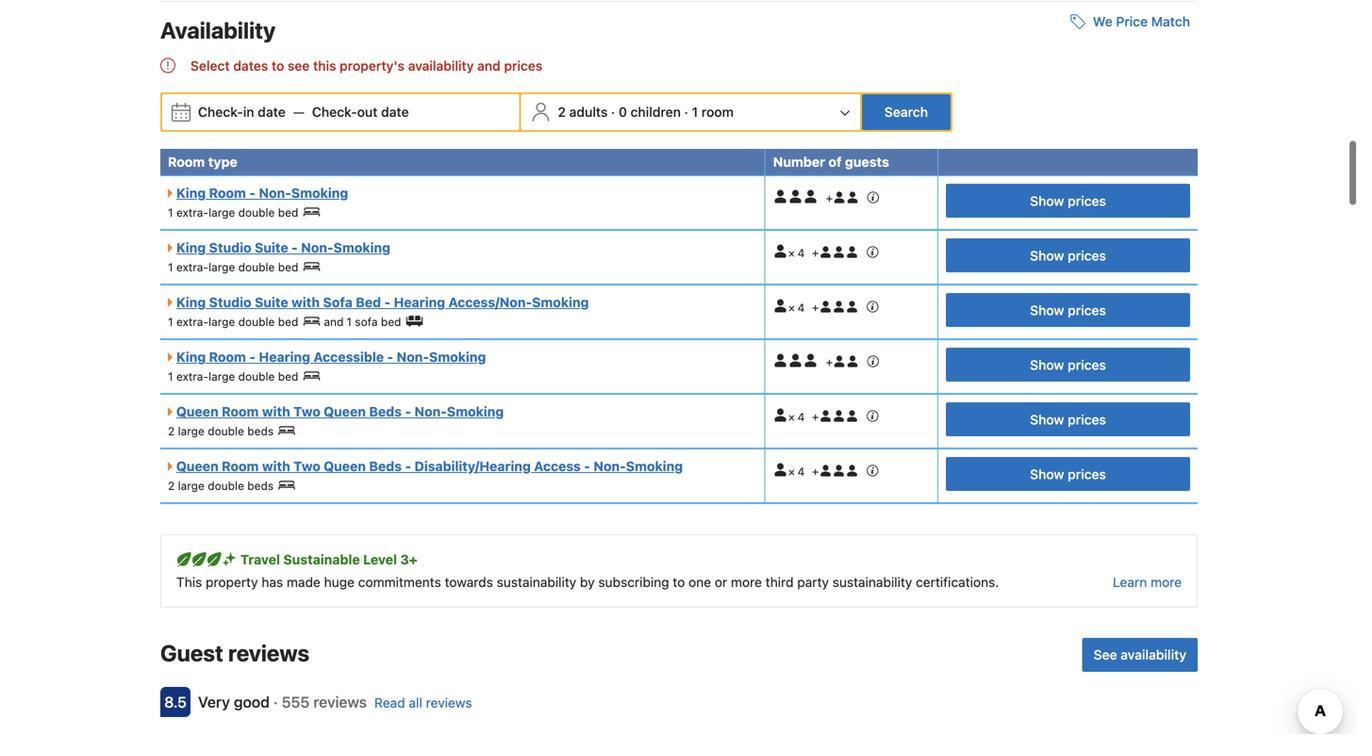 Task type: locate. For each thing, give the bounding box(es) containing it.
0 horizontal spatial sustainability
[[497, 575, 577, 591]]

1 vertical spatial beds
[[247, 480, 274, 493]]

· right children
[[685, 104, 689, 120]]

0 horizontal spatial more
[[731, 575, 762, 591]]

2 show prices button from the top
[[946, 239, 1191, 273]]

1 check- from the left
[[198, 104, 243, 120]]

studio down king studio suite - non-smoking link
[[209, 295, 252, 310]]

check-out date button
[[305, 95, 417, 129]]

1 horizontal spatial more
[[1151, 575, 1182, 591]]

0 vertical spatial studio
[[209, 240, 252, 256]]

1 horizontal spatial hearing
[[394, 295, 445, 310]]

2 3 adults, 2 children element from the top
[[773, 348, 881, 369]]

1 horizontal spatial date
[[381, 104, 409, 120]]

1 2 large double beds from the top
[[168, 425, 274, 438]]

availability right property's
[[408, 58, 474, 74]]

1 studio from the top
[[209, 240, 252, 256]]

more right learn
[[1151, 575, 1182, 591]]

and
[[477, 58, 501, 74], [324, 316, 344, 329]]

2 2 large double beds from the top
[[168, 480, 274, 493]]

we price match
[[1093, 14, 1191, 29]]

in
[[243, 104, 254, 120]]

check-
[[198, 104, 243, 120], [312, 104, 357, 120]]

·
[[611, 104, 615, 120], [685, 104, 689, 120], [274, 694, 278, 712]]

two down queen room with two queen beds - non-smoking link at the left of the page
[[294, 459, 321, 475]]

bed down king studio suite - non-smoking
[[278, 261, 298, 274]]

availability inside 'button'
[[1121, 648, 1187, 663]]

show prices for hearing
[[1030, 303, 1107, 319]]

and inside region
[[477, 58, 501, 74]]

2 show from the top
[[1030, 248, 1065, 264]]

0 horizontal spatial and
[[324, 316, 344, 329]]

· for reviews
[[274, 694, 278, 712]]

show prices for disability/hearing
[[1030, 467, 1107, 483]]

reviews right all
[[426, 696, 472, 711]]

0 horizontal spatial to
[[272, 58, 284, 74]]

3 1 extra-large double bed from the top
[[168, 316, 298, 329]]

reviews
[[228, 641, 310, 667], [314, 694, 367, 712], [426, 696, 472, 711]]

reviews right the 555
[[314, 694, 367, 712]]

2
[[558, 104, 566, 120], [168, 425, 175, 438], [168, 480, 175, 493]]

1 extra-large double bed for -
[[168, 261, 298, 274]]

3 × 4 from the top
[[788, 411, 805, 424]]

beds
[[369, 404, 402, 420], [369, 459, 402, 475]]

1 suite from the top
[[255, 240, 288, 256]]

—
[[293, 104, 305, 120]]

bed for hearing
[[278, 370, 298, 384]]

non- up king studio suite - non-smoking link
[[259, 185, 291, 201]]

third
[[766, 575, 794, 591]]

3 show prices button from the top
[[946, 293, 1191, 327]]

0 horizontal spatial ·
[[274, 694, 278, 712]]

1 extra- from the top
[[176, 206, 209, 219]]

2 4 adults, 3 children element from the top
[[773, 293, 880, 315]]

×
[[788, 247, 795, 260], [788, 301, 795, 315], [788, 411, 795, 424], [788, 466, 795, 479]]

show prices button for disability/hearing
[[946, 458, 1191, 492]]

1 king from the top
[[176, 185, 206, 201]]

4 show prices button from the top
[[946, 348, 1191, 382]]

studio for king studio suite with sofa bed - hearing access/non-smoking
[[209, 295, 252, 310]]

1 horizontal spatial reviews
[[314, 694, 367, 712]]

large
[[209, 206, 235, 219], [209, 261, 235, 274], [209, 316, 235, 329], [209, 370, 235, 384], [178, 425, 205, 438], [178, 480, 205, 493]]

see
[[288, 58, 310, 74]]

1 vertical spatial 3 adults, 2 children element
[[773, 348, 881, 369]]

guest reviews
[[160, 641, 310, 667]]

suite
[[255, 240, 288, 256], [255, 295, 288, 310]]

4 × 4 from the top
[[788, 466, 805, 479]]

smoking
[[291, 185, 348, 201], [334, 240, 391, 256], [532, 295, 589, 310], [429, 350, 486, 365], [447, 404, 504, 420], [626, 459, 683, 475]]

6 show from the top
[[1030, 467, 1065, 483]]

1 vertical spatial 2
[[168, 425, 175, 438]]

level
[[363, 552, 397, 568]]

hearing left accessible
[[259, 350, 310, 365]]

we price match button
[[1063, 5, 1198, 39]]

2 1 extra-large double bed from the top
[[168, 261, 298, 274]]

2 inside dropdown button
[[558, 104, 566, 120]]

king studio suite - non-smoking
[[176, 240, 391, 256]]

show prices button
[[946, 184, 1191, 218], [946, 239, 1191, 273], [946, 293, 1191, 327], [946, 348, 1191, 382], [946, 403, 1191, 437], [946, 458, 1191, 492]]

more inside button
[[1151, 575, 1182, 591]]

room
[[702, 104, 734, 120]]

to
[[272, 58, 284, 74], [673, 575, 685, 591]]

4 king from the top
[[176, 350, 206, 365]]

availability
[[160, 17, 276, 43]]

2 for queen room with two queen beds - non-smoking
[[168, 425, 175, 438]]

beds down accessible
[[369, 404, 402, 420]]

beds for disability/hearing
[[369, 459, 402, 475]]

king room - hearing accessible - non-smoking link
[[168, 350, 486, 365]]

2 studio from the top
[[209, 295, 252, 310]]

5 show from the top
[[1030, 413, 1065, 428]]

1 horizontal spatial check-
[[312, 104, 357, 120]]

non- up sofa
[[301, 240, 334, 256]]

two down king room - hearing accessible - non-smoking 'link'
[[294, 404, 321, 420]]

4 show prices from the top
[[1030, 358, 1107, 373]]

very
[[198, 694, 230, 712]]

by
[[580, 575, 595, 591]]

non- right access
[[594, 459, 626, 475]]

2 × from the top
[[788, 301, 795, 315]]

0 vertical spatial beds
[[369, 404, 402, 420]]

bed down king room - hearing accessible - non-smoking 'link'
[[278, 370, 298, 384]]

bed for non-
[[278, 206, 298, 219]]

subscribing
[[599, 575, 669, 591]]

2 suite from the top
[[255, 295, 288, 310]]

with for queen room with two queen beds - non-smoking
[[262, 404, 290, 420]]

2 more from the left
[[1151, 575, 1182, 591]]

adults
[[570, 104, 608, 120]]

beds down queen room with two queen beds - non-smoking
[[369, 459, 402, 475]]

with left sofa
[[292, 295, 320, 310]]

or
[[715, 575, 728, 591]]

5 show prices from the top
[[1030, 413, 1107, 428]]

1 beds from the top
[[247, 425, 274, 438]]

sustainable
[[283, 552, 360, 568]]

1 two from the top
[[294, 404, 321, 420]]

to left one
[[673, 575, 685, 591]]

1 extra-large double bed
[[168, 206, 298, 219], [168, 261, 298, 274], [168, 316, 298, 329], [168, 370, 298, 384]]

1 beds from the top
[[369, 404, 402, 420]]

studio down king room - non-smoking link
[[209, 240, 252, 256]]

room for queen room with two queen beds - disability/hearing access - non-smoking
[[222, 459, 259, 475]]

hearing up 1 sofa bed
[[394, 295, 445, 310]]

bed
[[278, 206, 298, 219], [278, 261, 298, 274], [278, 316, 298, 329], [381, 316, 401, 329], [278, 370, 298, 384]]

property
[[206, 575, 258, 591]]

4
[[798, 247, 805, 260], [798, 301, 805, 315], [798, 411, 805, 424], [798, 466, 805, 479]]

0 vertical spatial beds
[[247, 425, 274, 438]]

1 extra-large double bed for non-
[[168, 206, 298, 219]]

0 horizontal spatial date
[[258, 104, 286, 120]]

4 4 from the top
[[798, 466, 805, 479]]

bed
[[356, 295, 381, 310]]

2 show prices from the top
[[1030, 248, 1107, 264]]

0 horizontal spatial check-
[[198, 104, 243, 120]]

show for smoking
[[1030, 358, 1065, 373]]

with down king room - hearing accessible - non-smoking 'link'
[[262, 404, 290, 420]]

show for non-
[[1030, 413, 1065, 428]]

1 3 adults, 2 children element from the top
[[773, 184, 881, 205]]

3 king from the top
[[176, 295, 206, 310]]

check-in date button
[[191, 95, 293, 129]]

guest reviews element
[[160, 639, 1075, 669]]

2 beds from the top
[[369, 459, 402, 475]]

0 vertical spatial 2 large double beds
[[168, 425, 274, 438]]

this
[[313, 58, 336, 74]]

1 vertical spatial suite
[[255, 295, 288, 310]]

check- right —
[[312, 104, 357, 120]]

1 vertical spatial beds
[[369, 459, 402, 475]]

1 date from the left
[[258, 104, 286, 120]]

hearing
[[394, 295, 445, 310], [259, 350, 310, 365]]

1 sofa bed
[[347, 316, 401, 329]]

2 large double beds for queen room with two queen beds - non-smoking
[[168, 425, 274, 438]]

made
[[287, 575, 321, 591]]

date right out
[[381, 104, 409, 120]]

0 horizontal spatial hearing
[[259, 350, 310, 365]]

1 vertical spatial 2 large double beds
[[168, 480, 274, 493]]

guests
[[845, 154, 890, 170]]

· left the 555
[[274, 694, 278, 712]]

5 show prices button from the top
[[946, 403, 1191, 437]]

4 4 adults, 3 children element from the top
[[773, 458, 880, 479]]

type
[[208, 154, 238, 170]]

show prices button for hearing
[[946, 293, 1191, 327]]

2 beds from the top
[[247, 480, 274, 493]]

sustainability left by on the bottom of page
[[497, 575, 577, 591]]

beds for queen room with two queen beds - disability/hearing access - non-smoking
[[247, 480, 274, 493]]

6 show prices button from the top
[[946, 458, 1191, 492]]

show for disability/hearing
[[1030, 467, 1065, 483]]

3 extra- from the top
[[176, 316, 209, 329]]

3 adults, 2 children element
[[773, 184, 881, 205], [773, 348, 881, 369]]

0
[[619, 104, 627, 120]]

0 vertical spatial with
[[292, 295, 320, 310]]

extra- for king room - non-smoking
[[176, 206, 209, 219]]

2 king from the top
[[176, 240, 206, 256]]

see availability
[[1094, 648, 1187, 663]]

sustainability right the party
[[833, 575, 913, 591]]

1 vertical spatial with
[[262, 404, 290, 420]]

this
[[176, 575, 202, 591]]

extra- for king studio suite - non-smoking
[[176, 261, 209, 274]]

1 vertical spatial availability
[[1121, 648, 1187, 663]]

3 show from the top
[[1030, 303, 1065, 319]]

· for children
[[611, 104, 615, 120]]

2 extra- from the top
[[176, 261, 209, 274]]

non-
[[259, 185, 291, 201], [301, 240, 334, 256], [397, 350, 429, 365], [415, 404, 447, 420], [594, 459, 626, 475]]

4 1 extra-large double bed from the top
[[168, 370, 298, 384]]

prices for king room - non-smoking
[[1068, 194, 1107, 209]]

king
[[176, 185, 206, 201], [176, 240, 206, 256], [176, 295, 206, 310], [176, 350, 206, 365]]

2 vertical spatial with
[[262, 459, 290, 475]]

4 extra- from the top
[[176, 370, 209, 384]]

with down queen room with two queen beds - non-smoking link at the left of the page
[[262, 459, 290, 475]]

+
[[826, 191, 833, 205], [812, 246, 819, 259], [812, 301, 819, 314], [826, 356, 833, 369], [812, 410, 819, 424], [812, 465, 819, 478]]

one
[[689, 575, 711, 591]]

see availability button
[[1083, 639, 1198, 673]]

4 × from the top
[[788, 466, 795, 479]]

king studio suite with sofa bed - hearing access/non-smoking link
[[168, 295, 589, 310]]

0 vertical spatial two
[[294, 404, 321, 420]]

1 horizontal spatial ·
[[611, 104, 615, 120]]

× 4 for access
[[788, 466, 805, 479]]

1 sustainability from the left
[[497, 575, 577, 591]]

0 vertical spatial 3 adults, 2 children element
[[773, 184, 881, 205]]

date right in
[[258, 104, 286, 120]]

1 vertical spatial two
[[294, 459, 321, 475]]

2 two from the top
[[294, 459, 321, 475]]

0 vertical spatial availability
[[408, 58, 474, 74]]

1 show prices from the top
[[1030, 194, 1107, 209]]

0 horizontal spatial availability
[[408, 58, 474, 74]]

2 check- from the left
[[312, 104, 357, 120]]

prices for queen room with two queen beds - non-smoking
[[1068, 413, 1107, 428]]

party
[[798, 575, 829, 591]]

beds down queen room with two queen beds - non-smoking link at the left of the page
[[247, 425, 274, 438]]

number of guests
[[773, 154, 890, 170]]

6 show prices from the top
[[1030, 467, 1107, 483]]

2 large double beds for queen room with two queen beds - disability/hearing access - non-smoking
[[168, 480, 274, 493]]

0 vertical spatial suite
[[255, 240, 288, 256]]

1 horizontal spatial availability
[[1121, 648, 1187, 663]]

2 for queen room with two queen beds - disability/hearing access - non-smoking
[[168, 480, 175, 493]]

4 adults, 3 children element for access/non-
[[773, 293, 880, 315]]

learn more
[[1113, 575, 1182, 591]]

0 vertical spatial 2
[[558, 104, 566, 120]]

3 4 adults, 3 children element from the top
[[773, 403, 880, 424]]

3 show prices from the top
[[1030, 303, 1107, 319]]

× 4 for access/non-
[[788, 301, 805, 315]]

1 horizontal spatial sustainability
[[833, 575, 913, 591]]

select dates to see this property's availability and prices region
[[160, 55, 1198, 77]]

with
[[292, 295, 320, 310], [262, 404, 290, 420], [262, 459, 290, 475]]

two
[[294, 404, 321, 420], [294, 459, 321, 475]]

reviews up very good · 555 reviews
[[228, 641, 310, 667]]

2 4 from the top
[[798, 301, 805, 315]]

beds
[[247, 425, 274, 438], [247, 480, 274, 493]]

to left see
[[272, 58, 284, 74]]

4 adults, 3 children element for access
[[773, 458, 880, 479]]

1 1 extra-large double bed from the top
[[168, 206, 298, 219]]

more right or at bottom right
[[731, 575, 762, 591]]

non- down 1 sofa bed
[[397, 350, 429, 365]]

3 4 from the top
[[798, 411, 805, 424]]

non- up queen room with two queen beds - disability/hearing access - non-smoking
[[415, 404, 447, 420]]

4 for smoking
[[798, 411, 805, 424]]

suite for with
[[255, 295, 288, 310]]

beds up travel
[[247, 480, 274, 493]]

date
[[258, 104, 286, 120], [381, 104, 409, 120]]

0 vertical spatial and
[[477, 58, 501, 74]]

queen room with two queen beds - non-smoking link
[[168, 404, 504, 420]]

suite down king room - non-smoking
[[255, 240, 288, 256]]

1 vertical spatial to
[[673, 575, 685, 591]]

show prices button for non-
[[946, 403, 1191, 437]]

see
[[1094, 648, 1118, 663]]

availability right see
[[1121, 648, 1187, 663]]

learn
[[1113, 575, 1148, 591]]

4 show from the top
[[1030, 358, 1065, 373]]

× 4 for smoking
[[788, 411, 805, 424]]

1 4 adults, 3 children element from the top
[[773, 239, 880, 260]]

suite down king studio suite - non-smoking link
[[255, 295, 288, 310]]

2 vertical spatial 2
[[168, 480, 175, 493]]

3 × from the top
[[788, 411, 795, 424]]

check- down select
[[198, 104, 243, 120]]

2 × 4 from the top
[[788, 301, 805, 315]]

1 vertical spatial studio
[[209, 295, 252, 310]]

· left 0
[[611, 104, 615, 120]]

rated very good element
[[198, 694, 270, 712]]

4 for access
[[798, 466, 805, 479]]

king for king room - hearing accessible - non-smoking
[[176, 350, 206, 365]]

two for non-
[[294, 404, 321, 420]]

0 vertical spatial to
[[272, 58, 284, 74]]

4 adults, 3 children element
[[773, 239, 880, 260], [773, 293, 880, 315], [773, 403, 880, 424], [773, 458, 880, 479]]

prices
[[504, 58, 543, 74], [1068, 194, 1107, 209], [1068, 248, 1107, 264], [1068, 303, 1107, 319], [1068, 358, 1107, 373], [1068, 413, 1107, 428], [1068, 467, 1107, 483]]

1 horizontal spatial and
[[477, 58, 501, 74]]

more
[[731, 575, 762, 591], [1151, 575, 1182, 591]]

bed down king room - non-smoking
[[278, 206, 298, 219]]



Task type: vqa. For each thing, say whether or not it's contained in the screenshot.
More to the right
yes



Task type: describe. For each thing, give the bounding box(es) containing it.
bed down "king studio suite with sofa bed - hearing access/non-smoking"
[[381, 316, 401, 329]]

× for smoking
[[788, 411, 795, 424]]

prices for king studio suite with sofa bed - hearing access/non-smoking
[[1068, 303, 1107, 319]]

1 × 4 from the top
[[788, 247, 805, 260]]

bed up king room - hearing accessible - non-smoking 'link'
[[278, 316, 298, 329]]

number
[[773, 154, 826, 170]]

4 for access/non-
[[798, 301, 805, 315]]

2 horizontal spatial reviews
[[426, 696, 472, 711]]

read
[[375, 696, 405, 711]]

1 inside dropdown button
[[692, 104, 698, 120]]

2 horizontal spatial ·
[[685, 104, 689, 120]]

beds for queen room with two queen beds - non-smoking
[[247, 425, 274, 438]]

children
[[631, 104, 681, 120]]

two for disability/hearing
[[294, 459, 321, 475]]

4 adults, 3 children element for smoking
[[773, 403, 880, 424]]

3 adults, 2 children element for king room - non-smoking
[[773, 184, 881, 205]]

2 sustainability from the left
[[833, 575, 913, 591]]

extra- for king room - hearing accessible - non-smoking
[[176, 370, 209, 384]]

prices for queen room with two queen beds - disability/hearing access - non-smoking
[[1068, 467, 1107, 483]]

queen room with two queen beds - non-smoking
[[176, 404, 504, 420]]

1 extra-large double bed for hearing
[[168, 370, 298, 384]]

learn more button
[[1113, 574, 1182, 593]]

dates
[[233, 58, 268, 74]]

1 vertical spatial and
[[324, 316, 344, 329]]

availability inside region
[[408, 58, 474, 74]]

king studio suite with sofa bed - hearing access/non-smoking
[[176, 295, 589, 310]]

1 × from the top
[[788, 247, 795, 260]]

× for access/non-
[[788, 301, 795, 315]]

+ for non-
[[812, 410, 819, 424]]

travel sustainable level 3+
[[241, 552, 418, 568]]

very good · 555 reviews
[[198, 694, 367, 712]]

room type
[[168, 154, 238, 170]]

search button
[[862, 94, 951, 130]]

1 show from the top
[[1030, 194, 1065, 209]]

accessible
[[314, 350, 384, 365]]

× for access
[[788, 466, 795, 479]]

prices inside select dates to see this property's availability and prices region
[[504, 58, 543, 74]]

this property has made huge commitments towards sustainability by subscribing to one or more third party sustainability certifications.
[[176, 575, 999, 591]]

sofa
[[355, 316, 378, 329]]

scored 8.5 element
[[160, 688, 191, 718]]

check-in date — check-out date
[[198, 104, 409, 120]]

king room - non-smoking
[[176, 185, 348, 201]]

suite for -
[[255, 240, 288, 256]]

disability/hearing
[[415, 459, 531, 475]]

king for king room - non-smoking
[[176, 185, 206, 201]]

huge
[[324, 575, 355, 591]]

to inside region
[[272, 58, 284, 74]]

show prices button for smoking
[[946, 348, 1191, 382]]

access
[[534, 459, 581, 475]]

all
[[409, 696, 422, 711]]

room for king room - hearing accessible - non-smoking
[[209, 350, 246, 365]]

king room - non-smoking link
[[168, 185, 348, 201]]

queen room with two queen beds - disability/hearing access - non-smoking link
[[168, 459, 683, 475]]

queen room with two queen beds - disability/hearing access - non-smoking
[[176, 459, 683, 475]]

has
[[262, 575, 283, 591]]

show for hearing
[[1030, 303, 1065, 319]]

3 adults, 2 children element for king room - hearing accessible - non-smoking
[[773, 348, 881, 369]]

1 vertical spatial hearing
[[259, 350, 310, 365]]

studio for king studio suite - non-smoking
[[209, 240, 252, 256]]

beds for non-
[[369, 404, 402, 420]]

price
[[1116, 14, 1148, 29]]

good
[[234, 694, 270, 712]]

sofa
[[323, 295, 353, 310]]

1 horizontal spatial to
[[673, 575, 685, 591]]

prices for king room - hearing accessible - non-smoking
[[1068, 358, 1107, 373]]

0 vertical spatial hearing
[[394, 295, 445, 310]]

1 more from the left
[[731, 575, 762, 591]]

0 horizontal spatial reviews
[[228, 641, 310, 667]]

king for king studio suite - non-smoking
[[176, 240, 206, 256]]

towards
[[445, 575, 493, 591]]

555
[[282, 694, 310, 712]]

1 show prices button from the top
[[946, 184, 1191, 218]]

select dates to see this property's availability and prices
[[191, 58, 543, 74]]

king for king studio suite with sofa bed - hearing access/non-smoking
[[176, 295, 206, 310]]

+ for disability/hearing
[[812, 465, 819, 478]]

2 adults · 0 children · 1 room
[[558, 104, 734, 120]]

of
[[829, 154, 842, 170]]

room for king room - non-smoking
[[209, 185, 246, 201]]

read all reviews
[[375, 696, 472, 711]]

with for queen room with two queen beds - disability/hearing access - non-smoking
[[262, 459, 290, 475]]

access/non-
[[449, 295, 532, 310]]

select
[[191, 58, 230, 74]]

room for queen room with two queen beds - non-smoking
[[222, 404, 259, 420]]

property's
[[340, 58, 405, 74]]

2 adults · 0 children · 1 room button
[[523, 94, 858, 130]]

2 date from the left
[[381, 104, 409, 120]]

commitments
[[358, 575, 441, 591]]

travel
[[241, 552, 280, 568]]

bed for -
[[278, 261, 298, 274]]

guest
[[160, 641, 223, 667]]

show prices for smoking
[[1030, 358, 1107, 373]]

search
[[885, 104, 928, 120]]

king room - hearing accessible - non-smoking
[[176, 350, 486, 365]]

king studio suite - non-smoking link
[[168, 240, 391, 256]]

match
[[1152, 14, 1191, 29]]

8.5
[[164, 694, 187, 712]]

we
[[1093, 14, 1113, 29]]

prices for king studio suite - non-smoking
[[1068, 248, 1107, 264]]

+ for hearing
[[812, 301, 819, 314]]

3+
[[400, 552, 418, 568]]

certifications.
[[916, 575, 999, 591]]

+ for smoking
[[826, 356, 833, 369]]

show prices for non-
[[1030, 413, 1107, 428]]

1 4 from the top
[[798, 247, 805, 260]]

out
[[357, 104, 378, 120]]



